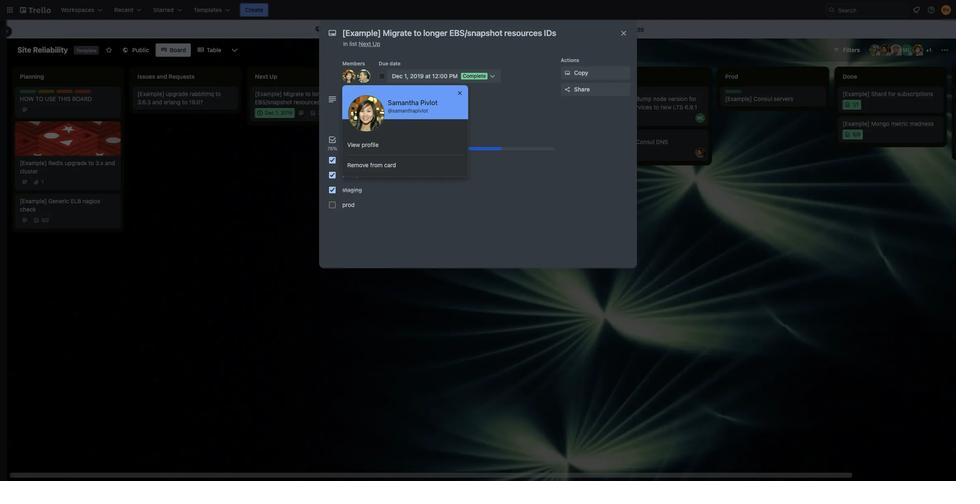 Task type: describe. For each thing, give the bounding box(es) containing it.
public
[[347, 25, 364, 32]]

0 / 2
[[41, 217, 49, 223]]

[example] mongo metric madness
[[843, 120, 934, 127]]

primary element
[[0, 0, 957, 20]]

how to use this board
[[20, 95, 92, 102]]

complete
[[463, 73, 486, 79]]

ebs/snapshot
[[255, 99, 292, 106]]

2 9 from the left
[[858, 131, 861, 138]]

0 notifications image
[[912, 5, 922, 15]]

prod checkbox
[[329, 202, 336, 208]]

3
[[318, 110, 321, 116]]

a
[[343, 25, 346, 32]]

new
[[661, 104, 672, 111]]

[example] bump node version for slack & services to new lts 6.9.1
[[608, 95, 698, 111]]

dec for dec 1, 2019
[[265, 110, 274, 116]]

1 vertical spatial from
[[370, 162, 383, 169]]

due
[[379, 60, 389, 67]]

for left anyone
[[390, 25, 398, 32]]

explore more templates
[[580, 25, 644, 32]]

[example] generic elb nagios check
[[20, 198, 100, 213]]

dec 1, 2019 at 12:00 pm
[[392, 72, 458, 80]]

description
[[343, 96, 379, 103]]

[example] add config for preview to handle avatars link
[[490, 90, 586, 106]]

prod inside checklist group
[[343, 201, 355, 208]]

erlang
[[164, 99, 181, 106]]

[example] websocket service
[[373, 90, 451, 97]]

75%
[[328, 146, 337, 151]]

create button
[[240, 3, 268, 17]]

+
[[927, 47, 930, 53]]

to inside [example] redis upgrade to 3.x and cluster
[[89, 159, 94, 167]]

[example] snowplow prod run failed 10/23 link
[[373, 120, 469, 136]]

sm image for copy
[[564, 69, 572, 77]]

[example] for [example] consul dns
[[608, 138, 635, 145]]

check
[[20, 206, 36, 213]]

0 for 0 / 2
[[41, 217, 45, 223]]

1 vertical spatial andre gorte (andregorte) image
[[696, 148, 706, 158]]

metric
[[892, 120, 909, 127]]

@
[[388, 108, 393, 114]]

to left 19.0?
[[182, 99, 188, 106]]

service
[[432, 90, 451, 97]]

[example] for [example] add config for preview to handle avatars
[[490, 90, 517, 97]]

internet
[[439, 25, 459, 32]]

9 / 9
[[853, 131, 861, 138]]

[example] shard for subscriptions
[[843, 90, 934, 97]]

consul for servers
[[754, 95, 773, 102]]

1, for dec 1, 2019
[[276, 110, 279, 116]]

[example] websocket service link
[[373, 90, 469, 98]]

6
[[387, 101, 391, 108]]

servers
[[774, 95, 794, 102]]

create board from template
[[492, 25, 568, 32]]

nagios
[[83, 198, 100, 205]]

[example] for [example] mongo metric madness
[[843, 120, 870, 127]]

dev
[[343, 157, 352, 164]]

prod inside [example] snowplow prod run failed 10/23
[[429, 120, 442, 127]]

3.x
[[95, 159, 104, 167]]

elb
[[71, 198, 81, 205]]

list
[[350, 40, 357, 47]]

date
[[390, 60, 401, 67]]

public button
[[117, 43, 154, 57]]

dec 1, 2019
[[265, 110, 292, 116]]

redis
[[48, 159, 63, 167]]

[example] for [example] bump node version for slack & services to new lts 6.9.1
[[608, 95, 635, 102]]

checklist group
[[326, 153, 555, 212]]

[example] consul dns link
[[608, 138, 704, 146]]

services
[[630, 104, 653, 111]]

color: orange, title: "manual deploy steps" element
[[56, 90, 73, 93]]

how to use this board link
[[20, 95, 116, 103]]

[example] upgrade rabbitmq to 3.6.3 and erlang to 19.0?
[[138, 90, 221, 106]]

[example] upgrade rabbitmq to 3.6.3 and erlang to 19.0? link
[[138, 90, 234, 106]]

samantha pivlot (samanthapivlot) image down share
[[578, 108, 588, 118]]

handle
[[490, 99, 508, 106]]

remove
[[347, 162, 369, 169]]

site
[[17, 46, 31, 54]]

this
[[58, 95, 71, 102]]

run
[[443, 120, 452, 127]]

create for create
[[245, 6, 263, 13]]

explore
[[580, 25, 600, 32]]

[example] mongo metric madness link
[[843, 120, 939, 128]]

1, for dec 1, 2019 at 12:00 pm
[[404, 72, 409, 80]]

avatars
[[510, 99, 529, 106]]

remove from card
[[347, 162, 396, 169]]

0 horizontal spatial marques closter (marquescloster) image
[[696, 113, 706, 123]]

public
[[132, 46, 149, 53]]

templates
[[617, 25, 644, 32]]

unshippable!
[[75, 90, 106, 96]]

card
[[384, 162, 396, 169]]

3 / 4
[[318, 110, 326, 116]]

samantha pivlot (samanthapivlot) image left the +
[[912, 44, 924, 56]]

view
[[347, 141, 360, 148]]

this is a public template for anyone on the internet to copy.
[[324, 25, 482, 32]]

template inside create board from template link
[[544, 25, 568, 32]]

[example] for [example] shard for subscriptions
[[843, 90, 870, 97]]

this
[[324, 25, 335, 32]]

cluster
[[20, 168, 38, 175]]

1 9 from the left
[[853, 131, 856, 138]]

Mark due date as complete checkbox
[[379, 73, 386, 80]]

to
[[35, 95, 43, 102]]

amy freiderson (amyfreiderson) image
[[461, 100, 471, 110]]

pm
[[449, 72, 458, 80]]

1 / 1
[[853, 101, 859, 108]]

madness
[[910, 120, 934, 127]]

sm image for this is a public template for anyone on the internet to copy.
[[314, 25, 322, 34]]



Task type: locate. For each thing, give the bounding box(es) containing it.
1 horizontal spatial consul
[[754, 95, 773, 102]]

failed
[[454, 120, 468, 127]]

[example] redis upgrade to 3.x and cluster
[[20, 159, 115, 175]]

sm image down actions at right
[[564, 69, 572, 77]]

/ down the "1 / 1"
[[856, 131, 858, 138]]

Search field
[[836, 4, 908, 16]]

1
[[930, 47, 932, 53], [853, 101, 856, 108], [857, 101, 859, 108], [41, 179, 44, 185]]

prod down staging
[[343, 201, 355, 208]]

0 horizontal spatial template
[[365, 25, 389, 32]]

2 color: green, title: "verified in staging" element from the left
[[726, 90, 742, 93]]

0 vertical spatial sm image
[[314, 25, 322, 34]]

mongo
[[872, 120, 890, 127]]

0 horizontal spatial 2019
[[281, 110, 292, 116]]

and right '3.x'
[[105, 159, 115, 167]]

staging
[[343, 186, 362, 193]]

0 vertical spatial snowplow
[[401, 120, 428, 127]]

table link
[[193, 43, 227, 57]]

0 vertical spatial marques closter (marquescloster) image
[[902, 44, 913, 56]]

table
[[207, 46, 222, 53]]

to left '3.x'
[[89, 159, 94, 167]]

consul
[[754, 95, 773, 102], [637, 138, 655, 145]]

0 vertical spatial tom mikelbach (tommikelbach) image
[[357, 70, 371, 83]]

staging checkbox
[[329, 187, 336, 193]]

0 horizontal spatial 1,
[[276, 110, 279, 116]]

0 vertical spatial 0
[[383, 101, 386, 108]]

config
[[531, 90, 548, 97]]

0 vertical spatial prod
[[429, 120, 442, 127]]

1 vertical spatial snowplow
[[343, 171, 369, 179]]

/ left @
[[386, 101, 387, 108]]

dec for dec 1, 2019 at 12:00 pm
[[392, 72, 403, 80]]

1 horizontal spatial tom mikelbach (tommikelbach) image
[[357, 70, 371, 83]]

customize views image
[[231, 46, 239, 54]]

snowplow inside [example] snowplow prod run failed 10/23
[[401, 120, 428, 127]]

1 horizontal spatial 1,
[[404, 72, 409, 80]]

[example] for [example] migrate to longer ebs/snapshot resources ids
[[255, 90, 282, 97]]

from left card
[[370, 162, 383, 169]]

upgrade inside [example] upgrade rabbitmq to 3.6.3 and erlang to 19.0?
[[166, 90, 188, 97]]

0 horizontal spatial 0
[[41, 217, 45, 223]]

actions
[[561, 57, 580, 63]]

0 horizontal spatial dec
[[265, 110, 274, 116]]

consul inside "link"
[[754, 95, 773, 102]]

reliability
[[33, 46, 68, 54]]

use
[[45, 95, 56, 102]]

[example] add config for preview to handle avatars
[[490, 90, 586, 106]]

[example] migrate to longer ebs/snapshot resources ids link
[[255, 90, 351, 106]]

in
[[343, 40, 348, 47]]

template up up
[[365, 25, 389, 32]]

board link
[[156, 43, 191, 57]]

+ 1
[[927, 47, 932, 53]]

1 vertical spatial consul
[[637, 138, 655, 145]]

marques closter (marquescloster) image down 6.9.1
[[696, 113, 706, 123]]

color: green, title: "verified in staging" element up [example] consul servers
[[726, 90, 742, 93]]

star or unstar board image
[[106, 47, 112, 53]]

template
[[365, 25, 389, 32], [544, 25, 568, 32]]

bump
[[637, 95, 652, 102]]

the
[[428, 25, 437, 32]]

snowplow down remove
[[343, 171, 369, 179]]

[example] migrate to longer ebs/snapshot resources ids
[[255, 90, 330, 106]]

/ for 9
[[856, 131, 858, 138]]

1 vertical spatial sm image
[[564, 69, 572, 77]]

[example] inside "link"
[[726, 95, 753, 102]]

0 horizontal spatial consul
[[637, 138, 655, 145]]

1 horizontal spatial prod
[[429, 120, 442, 127]]

for right config
[[549, 90, 557, 97]]

consul for dns
[[637, 138, 655, 145]]

dec down ebs/snapshot
[[265, 110, 274, 116]]

[example] inside [example] add config for preview to handle avatars
[[490, 90, 517, 97]]

rabbitmq
[[190, 90, 214, 97]]

show menu image
[[941, 46, 950, 54]]

1 vertical spatial tom mikelbach (tommikelbach) image
[[343, 108, 353, 118]]

6.9.1
[[685, 104, 698, 111]]

samantha pivlot (samanthapivlot) image
[[912, 44, 924, 56], [348, 95, 385, 132], [331, 108, 341, 118], [578, 108, 588, 118]]

1,
[[404, 72, 409, 80], [276, 110, 279, 116]]

next
[[359, 40, 371, 47]]

to left copy.
[[461, 25, 466, 32]]

color: red, title: "unshippable!" element
[[75, 90, 106, 96]]

[example] shard for subscriptions link
[[843, 90, 939, 98]]

0 horizontal spatial and
[[105, 159, 115, 167]]

1 color: green, title: "verified in staging" element from the left
[[20, 90, 36, 93]]

color: green, title: "verified in staging" element
[[20, 90, 36, 93], [726, 90, 742, 93]]

2019 for dec 1, 2019 at 12:00 pm
[[410, 72, 424, 80]]

1, down ebs/snapshot
[[276, 110, 279, 116]]

0 left "6"
[[383, 101, 386, 108]]

marques closter (marquescloster) image left the +
[[902, 44, 913, 56]]

1 vertical spatial 2019
[[281, 110, 292, 116]]

[example] snowplow prod run failed 10/23
[[373, 120, 468, 135]]

1 horizontal spatial from
[[529, 25, 542, 32]]

/ down ids
[[321, 110, 323, 116]]

snowplow down samanthapivlot
[[401, 120, 428, 127]]

1 vertical spatial and
[[105, 159, 115, 167]]

samantha pivlot (samanthapivlot) image
[[343, 70, 356, 83]]

search image
[[829, 7, 836, 13]]

0 horizontal spatial upgrade
[[65, 159, 87, 167]]

0 horizontal spatial snowplow
[[343, 171, 369, 179]]

create for create board from template
[[492, 25, 510, 32]]

0 horizontal spatial prod
[[343, 201, 355, 208]]

samantha pivlot @ samanthapivlot
[[388, 99, 438, 114]]

dec down date at the left of page
[[392, 72, 403, 80]]

0 horizontal spatial sm image
[[314, 25, 322, 34]]

how
[[20, 95, 34, 102]]

andre gorte (andregorte) image
[[880, 44, 892, 56], [696, 148, 706, 158]]

1 vertical spatial 1,
[[276, 110, 279, 116]]

to
[[461, 25, 466, 32], [216, 90, 221, 97], [306, 90, 311, 97], [581, 90, 586, 97], [182, 99, 188, 106], [654, 104, 660, 111], [89, 159, 94, 167]]

[example] inside [example] upgrade rabbitmq to 3.6.3 and erlang to 19.0?
[[138, 90, 164, 97]]

copy link
[[561, 66, 631, 80]]

0 vertical spatial from
[[529, 25, 542, 32]]

lts
[[674, 104, 684, 111]]

dec
[[392, 72, 403, 80], [265, 110, 274, 116]]

12:00
[[432, 72, 448, 80]]

4
[[323, 110, 326, 116]]

1 horizontal spatial 9
[[858, 131, 861, 138]]

[example] for [example] generic elb nagios check
[[20, 198, 47, 205]]

upgrade right redis
[[65, 159, 87, 167]]

up
[[373, 40, 381, 47]]

[example] for [example] consul servers
[[726, 95, 753, 102]]

tom mikelbach (tommikelbach) image
[[461, 138, 471, 148]]

0 / 6
[[383, 101, 391, 108]]

slack
[[608, 104, 622, 111]]

color: green, title: "verified in staging" element up how
[[20, 90, 36, 93]]

next up link
[[359, 40, 381, 47]]

/ for 1
[[856, 101, 857, 108]]

sm image
[[314, 25, 322, 34], [564, 69, 572, 77]]

9
[[853, 131, 856, 138], [858, 131, 861, 138]]

upgrade up erlang
[[166, 90, 188, 97]]

[example] for [example] websocket service
[[373, 90, 400, 97]]

upgrade inside [example] redis upgrade to 3.x and cluster
[[65, 159, 87, 167]]

profile
[[362, 141, 379, 148]]

0 vertical spatial dec
[[392, 72, 403, 80]]

marques closter (marquescloster) image
[[902, 44, 913, 56], [696, 113, 706, 123]]

1 horizontal spatial color: green, title: "verified in staging" element
[[726, 90, 742, 93]]

0 horizontal spatial from
[[370, 162, 383, 169]]

1 horizontal spatial and
[[152, 99, 162, 106]]

tom mikelbach (tommikelbach) image down description
[[343, 108, 353, 118]]

0 vertical spatial 2019
[[410, 72, 424, 80]]

for inside [example] add config for preview to handle avatars
[[549, 90, 557, 97]]

sm image inside copy link
[[564, 69, 572, 77]]

consul left the dns
[[637, 138, 655, 145]]

site reliability
[[17, 46, 68, 54]]

copy
[[574, 69, 589, 76]]

2
[[46, 217, 49, 223]]

snowplow inside checklist group
[[343, 171, 369, 179]]

checklist
[[343, 134, 372, 141]]

0 vertical spatial and
[[152, 99, 162, 106]]

to down node
[[654, 104, 660, 111]]

view profile
[[347, 141, 379, 148]]

0 horizontal spatial andre gorte (andregorte) image
[[696, 148, 706, 158]]

0 horizontal spatial tom mikelbach (tommikelbach) image
[[343, 108, 353, 118]]

1 horizontal spatial andre gorte (andregorte) image
[[880, 44, 892, 56]]

samanthapivlot
[[393, 108, 428, 114]]

1 horizontal spatial snowplow
[[401, 120, 428, 127]]

2019 for dec 1, 2019
[[281, 110, 292, 116]]

ben nelson (bennelson96) image
[[942, 5, 952, 15]]

samantha pivlot (samanthapivlot) image right 4
[[331, 108, 341, 118]]

close image
[[457, 90, 463, 97]]

0 vertical spatial consul
[[754, 95, 773, 102]]

and for 3.6.3
[[152, 99, 162, 106]]

1 vertical spatial 0
[[41, 217, 45, 223]]

3.6.3
[[138, 99, 151, 106]]

longer
[[313, 90, 329, 97]]

/ for 2
[[45, 217, 46, 223]]

None text field
[[338, 26, 612, 41]]

0 left 2
[[41, 217, 45, 223]]

chris temperson (christemperson) image
[[891, 44, 903, 56]]

1 template from the left
[[365, 25, 389, 32]]

1 vertical spatial dec
[[265, 110, 274, 116]]

create inside button
[[245, 6, 263, 13]]

filters button
[[831, 43, 863, 57]]

and right 3.6.3
[[152, 99, 162, 106]]

1 horizontal spatial create
[[492, 25, 510, 32]]

0 vertical spatial andre gorte (andregorte) image
[[880, 44, 892, 56]]

websocket
[[401, 90, 430, 97]]

1 horizontal spatial 0
[[383, 101, 386, 108]]

[example] consul servers link
[[726, 95, 822, 103]]

2019 left at
[[410, 72, 424, 80]]

19.0?
[[189, 99, 203, 106]]

1 horizontal spatial template
[[544, 25, 568, 32]]

1 vertical spatial create
[[492, 25, 510, 32]]

upgrade
[[166, 90, 188, 97], [65, 159, 87, 167]]

and for 3.x
[[105, 159, 115, 167]]

to up the resources
[[306, 90, 311, 97]]

due date
[[379, 60, 401, 67]]

share button
[[561, 83, 631, 96]]

add
[[519, 90, 530, 97]]

2 template from the left
[[544, 25, 568, 32]]

share
[[574, 86, 590, 93]]

from
[[529, 25, 542, 32], [370, 162, 383, 169]]

1, up [example] websocket service
[[404, 72, 409, 80]]

0 vertical spatial upgrade
[[166, 90, 188, 97]]

amy freiderson (amyfreiderson) image
[[869, 44, 881, 56]]

10/23
[[373, 128, 388, 135]]

0 vertical spatial create
[[245, 6, 263, 13]]

0 horizontal spatial create
[[245, 6, 263, 13]]

in list next up
[[343, 40, 381, 47]]

[example] redis upgrade to 3.x and cluster link
[[20, 159, 116, 176]]

1 horizontal spatial sm image
[[564, 69, 572, 77]]

/ for 6
[[386, 101, 387, 108]]

template
[[76, 48, 97, 53]]

to right rabbitmq
[[216, 90, 221, 97]]

[example] inside [example] redis upgrade to 3.x and cluster
[[20, 159, 47, 167]]

snowplow checkbox
[[329, 172, 336, 179]]

[example] inside [example] bump node version for slack & services to new lts 6.9.1
[[608, 95, 635, 102]]

2019
[[410, 72, 424, 80], [281, 110, 292, 116]]

0 horizontal spatial 9
[[853, 131, 856, 138]]

tom mikelbach (tommikelbach) image
[[357, 70, 371, 83], [343, 108, 353, 118]]

to inside the [example] migrate to longer ebs/snapshot resources ids
[[306, 90, 311, 97]]

generic
[[48, 198, 69, 205]]

for up 6.9.1
[[690, 95, 697, 102]]

consul left "servers"
[[754, 95, 773, 102]]

create board from template link
[[487, 22, 573, 36]]

1 vertical spatial prod
[[343, 201, 355, 208]]

for inside the [example] shard for subscriptions link
[[889, 90, 896, 97]]

0 horizontal spatial color: green, title: "verified in staging" element
[[20, 90, 36, 93]]

on
[[420, 25, 427, 32]]

from right board
[[529, 25, 542, 32]]

for inside [example] bump node version for slack & services to new lts 6.9.1
[[690, 95, 697, 102]]

to right preview at the right of the page
[[581, 90, 586, 97]]

[example] consul dns
[[608, 138, 669, 145]]

/ for 4
[[321, 110, 323, 116]]

1 vertical spatial upgrade
[[65, 159, 87, 167]]

template left explore
[[544, 25, 568, 32]]

open information menu image
[[928, 6, 936, 14]]

for
[[390, 25, 398, 32], [549, 90, 557, 97], [889, 90, 896, 97], [690, 95, 697, 102]]

dev checkbox
[[329, 157, 336, 164]]

1 horizontal spatial marques closter (marquescloster) image
[[902, 44, 913, 56]]

1 horizontal spatial upgrade
[[166, 90, 188, 97]]

board
[[512, 25, 528, 32]]

pivlot
[[421, 99, 438, 106]]

for right shard
[[889, 90, 896, 97]]

1 horizontal spatial dec
[[392, 72, 403, 80]]

and inside [example] upgrade rabbitmq to 3.6.3 and erlang to 19.0?
[[152, 99, 162, 106]]

and inside [example] redis upgrade to 3.x and cluster
[[105, 159, 115, 167]]

/ up 9 / 9
[[856, 101, 857, 108]]

filters
[[844, 46, 861, 53]]

[example] inside the [example] migrate to longer ebs/snapshot resources ids
[[255, 90, 282, 97]]

and
[[152, 99, 162, 106], [105, 159, 115, 167]]

to inside [example] bump node version for slack & services to new lts 6.9.1
[[654, 104, 660, 111]]

[example] for [example] redis upgrade to 3.x and cluster
[[20, 159, 47, 167]]

samantha pivlot (samanthapivlot) image left @
[[348, 95, 385, 132]]

0 for 0 / 6
[[383, 101, 386, 108]]

[example]
[[138, 90, 164, 97], [255, 90, 282, 97], [373, 90, 400, 97], [490, 90, 517, 97], [843, 90, 870, 97], [608, 95, 635, 102], [726, 95, 753, 102], [373, 120, 400, 127], [843, 120, 870, 127], [608, 138, 635, 145], [20, 159, 47, 167], [20, 198, 47, 205]]

0 vertical spatial 1,
[[404, 72, 409, 80]]

[example] inside [example] snowplow prod run failed 10/23
[[373, 120, 400, 127]]

[example] inside '[example] generic elb nagios check'
[[20, 198, 47, 205]]

[example] for [example] upgrade rabbitmq to 3.6.3 and erlang to 19.0?
[[138, 90, 164, 97]]

prod left the run
[[429, 120, 442, 127]]

version
[[669, 95, 688, 102]]

to inside [example] add config for preview to handle avatars
[[581, 90, 586, 97]]

[example] for [example] snowplow prod run failed 10/23
[[373, 120, 400, 127]]

sm image left this
[[314, 25, 322, 34]]

1 horizontal spatial 2019
[[410, 72, 424, 80]]

1 vertical spatial marques closter (marquescloster) image
[[696, 113, 706, 123]]

/ down '[example] generic elb nagios check'
[[45, 217, 46, 223]]

tom mikelbach (tommikelbach) image right samantha pivlot (samanthapivlot) icon
[[357, 70, 371, 83]]

2019 down the [example] migrate to longer ebs/snapshot resources ids at the left top of the page
[[281, 110, 292, 116]]

color: yellow, title: "ready to merge" element
[[38, 90, 55, 93]]

Board name text field
[[13, 43, 72, 57]]



Task type: vqa. For each thing, say whether or not it's contained in the screenshot.
Kelly E Theisen (Kellyetheisen1) icon
no



